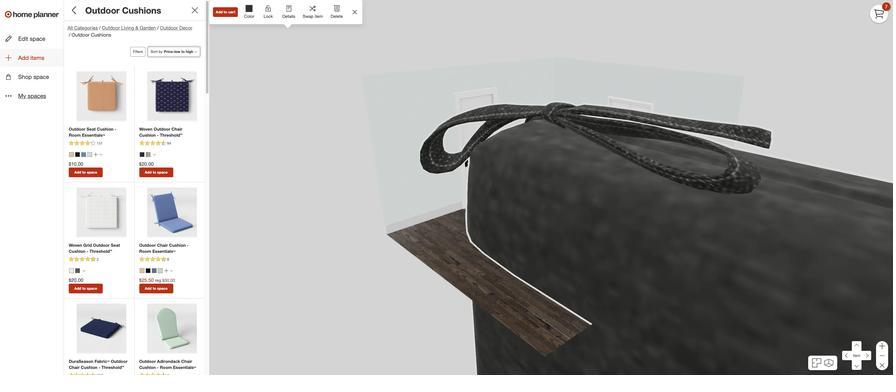 Task type: locate. For each thing, give the bounding box(es) containing it.
cushions down the 'categories'
[[91, 32, 111, 38]]

move asset east by 6" image
[[862, 351, 871, 361]]

outdoor right fabric™
[[111, 359, 127, 364]]

spaces
[[28, 93, 46, 100]]

blue image
[[81, 152, 86, 157], [152, 269, 157, 274]]

add to space button for woven grid outdoor seat cushion - threshold™
[[69, 284, 103, 294]]

-
[[115, 127, 116, 132], [157, 133, 159, 138], [187, 243, 189, 248], [87, 249, 88, 254], [99, 365, 100, 370], [157, 365, 159, 370]]

0 vertical spatial room
[[69, 133, 81, 138]]

cushions
[[122, 5, 161, 16], [91, 32, 111, 38]]

woven up black/neutrals icon
[[139, 127, 153, 132]]

$20.00
[[139, 161, 154, 167], [69, 277, 83, 284]]

outdoor living & garden button
[[102, 25, 156, 32]]

woven left the grid
[[69, 243, 82, 248]]

essentials™ down adirondack on the left bottom of the page
[[173, 365, 196, 370]]

room inside the outdoor chair cushion - room essentials™
[[139, 249, 151, 254]]

1 vertical spatial $20.00
[[69, 277, 83, 284]]

space right edit
[[30, 35, 45, 42]]

0 horizontal spatial $20.00 add to space
[[69, 277, 97, 291]]

filters button
[[130, 47, 146, 57]]

outdoor up 84 at the top of the page
[[154, 127, 170, 132]]

outdoor up tan image
[[69, 127, 85, 132]]

1 vertical spatial $20.00 add to space
[[69, 277, 97, 291]]

black image
[[75, 152, 80, 157], [75, 269, 80, 274], [146, 269, 150, 274]]

- inside outdoor seat cushion - room essentials™
[[115, 127, 116, 132]]

fabric™
[[95, 359, 110, 364]]

$20.00 down cream image
[[69, 277, 83, 284]]

tan image
[[69, 152, 74, 157]]

84
[[167, 141, 171, 146]]

1 vertical spatial cushions
[[91, 32, 111, 38]]

blue image for outdoor chair cushion - room essentials™
[[152, 269, 157, 274]]

1 horizontal spatial room
[[139, 249, 151, 254]]

- inside the "outdoor adirondack chair cushion - room essentials™"
[[157, 365, 159, 370]]

edit
[[18, 35, 28, 42]]

seat
[[87, 127, 96, 132], [111, 243, 120, 248]]

outdoor inside duraseason fabric™ outdoor chair cushion - threshold™
[[111, 359, 127, 364]]

space
[[30, 35, 45, 42], [33, 73, 49, 80], [87, 170, 97, 175], [157, 170, 168, 175], [87, 287, 97, 291], [157, 287, 168, 291]]

black image right tan image
[[75, 152, 80, 157]]

cream image
[[69, 269, 74, 274]]

black image right tan icon
[[146, 269, 150, 274]]

$20.00 add to space
[[139, 161, 168, 175], [69, 277, 97, 291]]

essentials™ up 131
[[82, 133, 105, 138]]

navy image
[[140, 152, 144, 157]]

outdoor up the 'categories'
[[85, 5, 120, 16]]

/ right the 'categories'
[[99, 25, 101, 31]]

outdoor cushions
[[85, 5, 161, 16]]

woven
[[139, 127, 153, 132], [69, 243, 82, 248]]

$20.00 add to space down cream image
[[69, 277, 97, 291]]

$20.00 down black/neutrals icon
[[139, 161, 154, 167]]

seat right the grid
[[111, 243, 120, 248]]

threshold™ inside woven grid outdoor seat cushion - threshold™
[[89, 249, 112, 254]]

2 vertical spatial room
[[160, 365, 172, 370]]

2 vertical spatial threshold™
[[102, 365, 124, 370]]

$10.00 add to space
[[69, 161, 97, 175]]

0 vertical spatial $20.00
[[139, 161, 154, 167]]

color button
[[240, 0, 258, 24]]

woven outdoor chair cushion - threshold™ image
[[147, 71, 197, 121]]

space down mint green image
[[87, 170, 97, 175]]

to
[[224, 10, 227, 14], [181, 49, 185, 54], [82, 170, 86, 175], [153, 170, 156, 175], [82, 287, 86, 291], [153, 287, 156, 291]]

0 vertical spatial threshold™
[[160, 133, 183, 138]]

threshold™ down fabric™
[[102, 365, 124, 370]]

/
[[99, 25, 101, 31], [157, 25, 159, 31], [69, 32, 70, 38]]

chair inside the outdoor chair cushion - room essentials™
[[157, 243, 168, 248]]

space right shop
[[33, 73, 49, 80]]

duraseason fabric™ outdoor chair cushion - threshold™ image
[[77, 304, 126, 354]]

room down adirondack on the left bottom of the page
[[160, 365, 172, 370]]

1 horizontal spatial $20.00 add to space
[[139, 161, 168, 175]]

outdoor inside outdoor seat cushion - room essentials™
[[69, 127, 85, 132]]

2 horizontal spatial room
[[160, 365, 172, 370]]

add to space button down black/neutrals icon
[[139, 168, 173, 177]]

item
[[853, 354, 861, 358]]

threshold™
[[160, 133, 183, 138], [89, 249, 112, 254], [102, 365, 124, 370]]

essentials™
[[82, 133, 105, 138], [152, 249, 175, 254], [173, 365, 196, 370]]

add inside $10.00 add to space
[[74, 170, 81, 175]]

1 vertical spatial threshold™
[[89, 249, 112, 254]]

blue image left mint green icon
[[152, 269, 157, 274]]

1 vertical spatial seat
[[111, 243, 120, 248]]

color
[[244, 14, 254, 19]]

0 horizontal spatial room
[[69, 133, 81, 138]]

essentials™ up 8 at the bottom left of the page
[[152, 249, 175, 254]]

woven outdoor chair cushion - threshold™
[[139, 127, 183, 138]]

chair
[[172, 127, 182, 132], [157, 243, 168, 248], [181, 359, 192, 364], [69, 365, 80, 370]]

0 horizontal spatial seat
[[87, 127, 96, 132]]

0 horizontal spatial cushions
[[91, 32, 111, 38]]

add to space button
[[69, 168, 103, 177], [139, 168, 173, 177], [69, 284, 103, 294], [139, 284, 173, 294]]

room for outdoor chair cushion - room essentials™
[[139, 249, 151, 254]]

/ right garden at the top left of the page
[[157, 25, 159, 31]]

shop space
[[18, 73, 49, 80]]

sort
[[151, 49, 158, 54]]

0 horizontal spatial woven
[[69, 243, 82, 248]]

0 vertical spatial woven
[[139, 127, 153, 132]]

- inside the woven outdoor chair cushion - threshold™
[[157, 133, 159, 138]]

1 vertical spatial room
[[139, 249, 151, 254]]

add items
[[18, 54, 44, 61]]

- inside the outdoor chair cushion - room essentials™
[[187, 243, 189, 248]]

outdoor seat cushion - room essentials™ image
[[77, 71, 126, 121]]

woven outdoor chair cushion - threshold™ button
[[139, 126, 200, 138]]

add to space button down $10.00
[[69, 168, 103, 177]]

outdoor inside the woven outdoor chair cushion - threshold™
[[154, 127, 170, 132]]

8
[[167, 258, 169, 262]]

0 vertical spatial seat
[[87, 127, 96, 132]]

1 vertical spatial woven
[[69, 243, 82, 248]]

outdoor right the grid
[[93, 243, 110, 248]]

outdoor adirondack chair cushion - room essentials™ button
[[139, 359, 200, 371]]

room inside outdoor seat cushion - room essentials™
[[69, 133, 81, 138]]

add to space button for outdoor seat cushion - room essentials™
[[69, 168, 103, 177]]

move asset north by 6" image
[[852, 342, 862, 351]]

room up tan image
[[69, 133, 81, 138]]

essentials™ inside the "outdoor adirondack chair cushion - room essentials™"
[[173, 365, 196, 370]]

outdoor adirondack chair cushion - room essentials™
[[139, 359, 196, 370]]

essentials™ inside outdoor seat cushion - room essentials™
[[82, 133, 105, 138]]

woven inside woven grid outdoor seat cushion - threshold™
[[69, 243, 82, 248]]

0 horizontal spatial $20.00
[[69, 277, 83, 284]]

outdoor decor button
[[160, 25, 192, 32]]

$20.00 add to space down black/neutrals icon
[[139, 161, 168, 175]]

seat inside outdoor seat cushion - room essentials™
[[87, 127, 96, 132]]

threshold™ up 84 at the top of the page
[[160, 133, 183, 138]]

cushions up &
[[122, 5, 161, 16]]

2 vertical spatial essentials™
[[173, 365, 196, 370]]

blue image for outdoor seat cushion - room essentials™
[[81, 152, 86, 157]]

cushion inside outdoor seat cushion - room essentials™
[[97, 127, 114, 132]]

essentials™ inside the outdoor chair cushion - room essentials™
[[152, 249, 175, 254]]

- inside duraseason fabric™ outdoor chair cushion - threshold™
[[99, 365, 100, 370]]

cushion inside woven grid outdoor seat cushion - threshold™
[[69, 249, 85, 254]]

threshold™ inside duraseason fabric™ outdoor chair cushion - threshold™
[[102, 365, 124, 370]]

add to space button down cream image
[[69, 284, 103, 294]]

1 horizontal spatial seat
[[111, 243, 120, 248]]

threshold™ for woven grid outdoor seat cushion - threshold™
[[89, 249, 112, 254]]

1 vertical spatial essentials™
[[152, 249, 175, 254]]

outdoor inside woven grid outdoor seat cushion - threshold™
[[93, 243, 110, 248]]

details button
[[279, 0, 299, 23]]

outdoor left decor
[[160, 25, 178, 31]]

blue image left mint green image
[[81, 152, 86, 157]]

decor
[[179, 25, 192, 31]]

$20.00 add to space for -
[[139, 161, 168, 175]]

1 horizontal spatial $20.00
[[139, 161, 154, 167]]

add to cart
[[216, 10, 235, 14]]

swap item
[[303, 14, 323, 19]]

add
[[216, 10, 223, 14], [18, 54, 29, 61], [74, 170, 81, 175], [145, 170, 152, 175], [74, 287, 81, 291], [145, 287, 152, 291]]

woven for woven grid outdoor seat cushion - threshold™
[[69, 243, 82, 248]]

0 vertical spatial blue image
[[81, 152, 86, 157]]

woven inside the woven outdoor chair cushion - threshold™
[[139, 127, 153, 132]]

7
[[885, 4, 888, 10]]

mint green image
[[87, 152, 92, 157]]

filters
[[133, 49, 143, 54]]

seat up mint green image
[[87, 127, 96, 132]]

0 vertical spatial $20.00 add to space
[[139, 161, 168, 175]]

outdoor
[[85, 5, 120, 16], [102, 25, 120, 31], [160, 25, 178, 31], [72, 32, 90, 38], [69, 127, 85, 132], [154, 127, 170, 132], [93, 243, 110, 248], [139, 243, 156, 248], [111, 359, 127, 364], [139, 359, 156, 364]]

0 vertical spatial essentials™
[[82, 133, 105, 138]]

black image for $10.00
[[75, 152, 80, 157]]

1 horizontal spatial woven
[[139, 127, 153, 132]]

room
[[69, 133, 81, 138], [139, 249, 151, 254], [160, 365, 172, 370]]

0 vertical spatial cushions
[[122, 5, 161, 16]]

home planner landing page image
[[5, 5, 59, 24]]

black image right cream image
[[75, 269, 80, 274]]

grid
[[83, 243, 92, 248]]

seat inside woven grid outdoor seat cushion - threshold™
[[111, 243, 120, 248]]

room up tan icon
[[139, 249, 151, 254]]

cushion inside the outdoor chair cushion - room essentials™
[[169, 243, 186, 248]]

$20.00 for woven grid outdoor seat cushion - threshold™
[[69, 277, 83, 284]]

$10.00
[[69, 161, 83, 167]]

1 vertical spatial blue image
[[152, 269, 157, 274]]

/ down all on the left
[[69, 32, 70, 38]]

black image for $20.00
[[75, 269, 80, 274]]

threshold™ up 2
[[89, 249, 112, 254]]

cushion
[[97, 127, 114, 132], [139, 133, 156, 138], [169, 243, 186, 248], [69, 249, 85, 254], [81, 365, 97, 370], [139, 365, 156, 370]]

outdoor up tan icon
[[139, 243, 156, 248]]

outdoor left adirondack on the left bottom of the page
[[139, 359, 156, 364]]

outdoor inside the "outdoor adirondack chair cushion - room essentials™"
[[139, 359, 156, 364]]

0 horizontal spatial blue image
[[81, 152, 86, 157]]

duraseason fabric™ outdoor chair cushion - threshold™
[[69, 359, 127, 370]]

1 horizontal spatial blue image
[[152, 269, 157, 274]]

add to space button down $25.50 reg $30.00
[[139, 284, 173, 294]]



Task type: describe. For each thing, give the bounding box(es) containing it.
move asset west by 6" image
[[843, 351, 852, 361]]

outdoor seat cushion - room essentials™ button
[[69, 126, 129, 138]]

outdoor chair cushion - room essentials™
[[139, 243, 189, 254]]

my spaces
[[18, 93, 46, 100]]

- inside woven grid outdoor seat cushion - threshold™
[[87, 249, 88, 254]]

1 horizontal spatial cushions
[[122, 5, 161, 16]]

details
[[282, 14, 295, 19]]

reg
[[155, 278, 161, 283]]

2
[[97, 258, 99, 262]]

all categories button
[[68, 25, 98, 32]]

cushion inside duraseason fabric™ outdoor chair cushion - threshold™
[[81, 365, 97, 370]]

add to space button for outdoor chair cushion - room essentials™
[[139, 284, 173, 294]]

all categories / outdoor living & garden / outdoor decor / outdoor cushions
[[68, 25, 192, 38]]

woven grid outdoor seat cushion - threshold™ button
[[69, 243, 129, 255]]

move asset south by 6" image
[[852, 361, 862, 371]]

shop space button
[[0, 68, 64, 86]]

low
[[174, 49, 180, 54]]

duraseason
[[69, 359, 93, 364]]

0 horizontal spatial /
[[69, 32, 70, 38]]

adirondack
[[157, 359, 180, 364]]

$25.50
[[139, 277, 154, 284]]

add to cart button
[[213, 7, 238, 17]]

delete
[[331, 14, 343, 19]]

by
[[159, 49, 163, 54]]

my
[[18, 93, 26, 100]]

cart
[[228, 10, 235, 14]]

$20.00 add to space for cushion
[[69, 277, 97, 291]]

$20.00 for woven outdoor chair cushion - threshold™
[[139, 161, 154, 167]]

chair inside the woven outdoor chair cushion - threshold™
[[172, 127, 182, 132]]

outdoor down "all categories" button
[[72, 32, 90, 38]]

living
[[121, 25, 134, 31]]

woven grid outdoor seat cushion - threshold™ image
[[77, 188, 126, 237]]

outdoor chair cushion - room essentials™ button
[[139, 243, 200, 255]]

item
[[315, 14, 323, 19]]

threshold™ inside the woven outdoor chair cushion - threshold™
[[160, 133, 183, 138]]

threshold™ for duraseason fabric™ outdoor chair cushion - threshold™
[[102, 365, 124, 370]]

to inside $10.00 add to space
[[82, 170, 86, 175]]

top view button icon image
[[812, 359, 822, 368]]

high
[[186, 49, 193, 54]]

space inside $10.00 add to space
[[87, 170, 97, 175]]

space down reg
[[157, 287, 168, 291]]

swap item button
[[299, 0, 327, 23]]

lock button
[[258, 0, 279, 23]]

price-
[[164, 49, 174, 54]]

mint green image
[[158, 269, 163, 274]]

garden
[[140, 25, 156, 31]]

2 horizontal spatial /
[[157, 25, 159, 31]]

lock
[[264, 14, 273, 19]]

duraseason fabric™ outdoor chair cushion - threshold™ button
[[69, 359, 129, 371]]

add to space button for woven outdoor chair cushion - threshold™
[[139, 168, 173, 177]]

131
[[97, 141, 103, 146]]

chair inside duraseason fabric™ outdoor chair cushion - threshold™
[[69, 365, 80, 370]]

tan image
[[140, 269, 144, 274]]

delete button
[[327, 0, 347, 23]]

space down 2
[[87, 287, 97, 291]]

front view button icon image
[[824, 360, 833, 368]]

woven for woven outdoor chair cushion - threshold™
[[139, 127, 153, 132]]

essentials™ for seat
[[82, 133, 105, 138]]

essentials™ for chair
[[152, 249, 175, 254]]

add items button
[[0, 49, 64, 67]]

$30.00
[[162, 278, 175, 283]]

items
[[30, 54, 44, 61]]

chair inside the "outdoor adirondack chair cushion - room essentials™"
[[181, 359, 192, 364]]

outdoor adirondack chair cushion - room essentials™ image
[[147, 304, 197, 354]]

room for outdoor seat cushion - room essentials™
[[69, 133, 81, 138]]

swap
[[303, 14, 314, 19]]

edit space
[[18, 35, 45, 42]]

add to space
[[145, 287, 168, 291]]

7 button
[[870, 2, 891, 23]]

space inside button
[[33, 73, 49, 80]]

cushion inside the "outdoor adirondack chair cushion - room essentials™"
[[139, 365, 156, 370]]

$25.50 reg $30.00
[[139, 277, 175, 284]]

shop
[[18, 73, 32, 80]]

outdoor inside the outdoor chair cushion - room essentials™
[[139, 243, 156, 248]]

all
[[68, 25, 73, 31]]

room inside the "outdoor adirondack chair cushion - room essentials™"
[[160, 365, 172, 370]]

categories
[[74, 25, 98, 31]]

cushions inside the all categories / outdoor living & garden / outdoor decor / outdoor cushions
[[91, 32, 111, 38]]

edit space button
[[0, 30, 64, 48]]

my spaces button
[[0, 87, 64, 105]]

black/neutrals image
[[146, 152, 150, 157]]

sort by price-low to high
[[151, 49, 193, 54]]

cushion inside the woven outdoor chair cushion - threshold™
[[139, 133, 156, 138]]

to inside button
[[224, 10, 227, 14]]

1 horizontal spatial /
[[99, 25, 101, 31]]

space down 84 at the top of the page
[[157, 170, 168, 175]]

outdoor left living
[[102, 25, 120, 31]]

outdoor chair cushion - room essentials™ image
[[147, 188, 197, 237]]

woven grid outdoor seat cushion - threshold™
[[69, 243, 120, 254]]

&
[[135, 25, 138, 31]]

outdoor seat cushion - room essentials™
[[69, 127, 116, 138]]



Task type: vqa. For each thing, say whether or not it's contained in the screenshot.
the 7 button
yes



